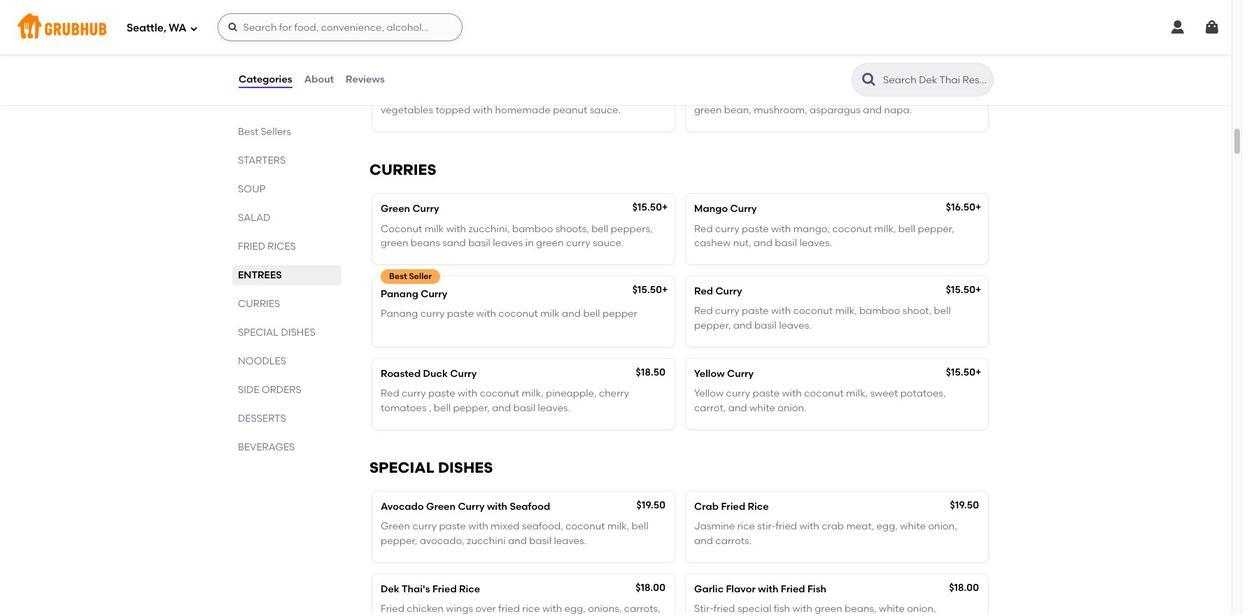 Task type: describe. For each thing, give the bounding box(es) containing it.
1 horizontal spatial fried
[[721, 501, 746, 513]]

nut,
[[733, 237, 752, 249]]

1 vertical spatial dishes
[[438, 459, 493, 477]]

curry for green curry paste with mixed seafood, coconut milk, bell pepper, avocado, zucchini and basil leaves.
[[413, 521, 437, 533]]

paste for mango curry
[[742, 223, 769, 235]]

reviews button
[[345, 55, 386, 105]]

onion, for stir-fried choice of ground meats with basil, white onion, garlic, green bean, and bell pepper.
[[617, 8, 646, 19]]

avocado,
[[420, 535, 465, 547]]

Search for food, convenience, alcohol... search field
[[217, 13, 462, 41]]

stir-fried choice of ground meats with basil, white onion, garlic, green bean, and bell pepper.
[[381, 8, 646, 34]]

1 vertical spatial green
[[426, 501, 456, 513]]

fried rices tab
[[238, 239, 336, 254]]

coconut
[[381, 223, 422, 235]]

and inside yellow curry paste with coconut milk, sweet potatoes, carrot,  and white onion.
[[729, 402, 747, 414]]

garlic,
[[381, 22, 410, 34]]

sand
[[443, 237, 466, 249]]

sautéed
[[381, 90, 421, 102]]

yellow curry
[[694, 368, 754, 380]]

coconut for pepper
[[499, 308, 538, 320]]

shoots,
[[556, 223, 589, 235]]

mango,
[[794, 223, 830, 235]]

noodles
[[238, 356, 286, 368]]

white for stir-fried choice of ground meats with basil, white onion, garlic, green bean, and bell pepper.
[[589, 8, 615, 19]]

potatoes,
[[901, 388, 946, 400]]

curry for red curry paste with mango, coconut milk, bell pepper, cashew  nut, and basil leaves.
[[715, 223, 740, 235]]

choice for stir-fried choice of meats with broccoli, cabbage, carrot, green bean, mushroom, asparagus and napa.
[[738, 90, 770, 102]]

milk, inside the red curry paste with mango, coconut milk, bell pepper, cashew  nut, and basil leaves.
[[875, 223, 896, 235]]

jasmine
[[694, 521, 735, 533]]

paste for panang curry
[[447, 308, 474, 320]]

salad
[[238, 212, 271, 224]]

yellow for yellow curry
[[694, 368, 725, 380]]

beverages
[[238, 442, 295, 454]]

rice
[[738, 521, 755, 533]]

bell inside the coconut milk with zucchini, bamboo shoots, bell peppers, green  beans sand basil leaves in green curry sauce.
[[592, 223, 609, 235]]

seafood
[[510, 501, 550, 513]]

coconut for tomatoes
[[480, 388, 520, 400]]

basil inside 'green curry paste with mixed seafood, coconut milk, bell pepper, avocado, zucchini and basil leaves.'
[[529, 535, 552, 547]]

mixed inside 'green curry paste with mixed seafood, coconut milk, bell pepper, avocado, zucchini and basil leaves.'
[[491, 521, 520, 533]]

stir- for stir-fried choice of meats with broccoli, cabbage, carrot, green bean, mushroom, asparagus and napa.
[[694, 90, 714, 102]]

with inside stir-fried choice of ground meats with basil, white onion, garlic, green bean, and bell pepper.
[[539, 8, 559, 19]]

of right "bed"
[[546, 90, 556, 102]]

about
[[304, 73, 334, 85]]

pepper, inside red curry paste with coconut milk, bamboo shoot, bell pepper,  and basil leaves.
[[694, 320, 731, 332]]

white for jasmine rice stir-fried with crab meat, egg, white onion, and  carrots.
[[900, 521, 926, 533]]

carrot, for stir-fried choice of meats with broccoli, cabbage, carrot, green bean, mushroom, asparagus and napa.
[[931, 90, 963, 102]]

leaves. inside the red curry paste with mango, coconut milk, bell pepper, cashew  nut, and basil leaves.
[[800, 237, 832, 249]]

$15.50 + for yellow curry paste with coconut milk, sweet potatoes, carrot,  and white onion.
[[946, 367, 982, 379]]

stir-fried choice of ground meats with basil, white onion, garlic, green bean, and bell pepper. button
[[372, 0, 675, 49]]

red curry paste with coconut milk, pineapple, cherry tomatoes ,  bell pepper, and basil leaves.
[[381, 388, 629, 414]]

curry for mango curry
[[730, 203, 757, 215]]

red for red curry
[[694, 286, 713, 298]]

special dishes tab
[[238, 326, 336, 340]]

seller
[[409, 272, 432, 282]]

jasmine rice stir-fried with crab meat, egg, white onion, and  carrots.
[[694, 521, 958, 547]]

desserts tab
[[238, 412, 336, 426]]

green inside stir-fried choice of ground meats with basil, white onion, garlic, green bean, and bell pepper.
[[413, 22, 440, 34]]

$15.50 + for red curry paste with coconut milk, bamboo shoot, bell pepper,  and basil leaves.
[[946, 284, 982, 296]]

$18.00 for dek thai's fried rice
[[636, 582, 666, 594]]

paste for roasted duck curry
[[428, 388, 455, 400]]

milk, for yellow curry paste with coconut milk, sweet potatoes, carrot,  and white onion.
[[846, 388, 868, 400]]

red curry paste with coconut milk, bamboo shoot, bell pepper,  and basil leaves.
[[694, 306, 951, 332]]

categories
[[239, 73, 292, 85]]

panang for panang curry paste with coconut milk and bell pepper
[[381, 308, 418, 320]]

yellow curry paste with coconut milk, sweet potatoes, carrot,  and white onion.
[[694, 388, 946, 414]]

tomatoes
[[381, 402, 427, 414]]

roasted
[[381, 368, 421, 380]]

onion.
[[778, 402, 807, 414]]

zucchini
[[467, 535, 506, 547]]

pepper
[[603, 308, 638, 320]]

best for best seller
[[389, 272, 407, 282]]

with inside jasmine rice stir-fried with crab meat, egg, white onion, and  carrots.
[[800, 521, 820, 533]]

+ for stir-fried choice of meats with broccoli, cabbage, carrot, green bean, mushroom, asparagus and napa.
[[976, 69, 982, 81]]

$16.50 +
[[946, 202, 982, 214]]

red for red curry paste with coconut milk, bamboo shoot, bell pepper,  and basil leaves.
[[694, 306, 713, 317]]

meat,
[[847, 521, 875, 533]]

0 horizontal spatial svg image
[[227, 22, 238, 33]]

soup
[[238, 183, 266, 195]]

onion, for jasmine rice stir-fried with crab meat, egg, white onion, and  carrots.
[[928, 521, 958, 533]]

0 horizontal spatial fried
[[433, 584, 457, 596]]

side orders
[[238, 384, 302, 396]]

coconut for carrot,
[[804, 388, 844, 400]]

curry for panang curry paste with coconut milk and bell pepper
[[420, 308, 445, 320]]

white inside yellow curry paste with coconut milk, sweet potatoes, carrot,  and white onion.
[[750, 402, 775, 414]]

$15.50 for coconut milk with zucchini, bamboo shoots, bell peppers, green  beans sand basil leaves in green curry sauce.
[[633, 202, 662, 214]]

meats inside sautéed choice of meats on a bed of cooked mixed vegetables topped with homemade peanut sauce.
[[469, 90, 499, 102]]

leaves
[[493, 237, 523, 249]]

mango
[[694, 203, 728, 215]]

garlic flavor with fried fish
[[694, 584, 827, 596]]

red curry paste with mango, coconut milk, bell pepper, cashew  nut, and basil leaves.
[[694, 223, 955, 249]]

stir- for stir-fried choice of ground meats with basil, white onion, garlic, green bean, and bell pepper.
[[381, 8, 400, 19]]

$15.50 for red curry paste with coconut milk, bamboo shoot, bell pepper,  and basil leaves.
[[946, 284, 976, 296]]

panang for panang curry
[[381, 289, 418, 300]]

1 vertical spatial rice
[[459, 584, 480, 596]]

side
[[238, 384, 259, 396]]

mushroom,
[[754, 104, 808, 116]]

vegetables
[[381, 104, 433, 116]]

carrot, for yellow curry paste with coconut milk, sweet potatoes, carrot,  and white onion.
[[694, 402, 726, 414]]

paste for avocado green curry with seafood
[[439, 521, 466, 533]]

curry for yellow curry paste with coconut milk, sweet potatoes, carrot,  and white onion.
[[726, 388, 751, 400]]

$15.50 + for stir-fried choice of meats with broccoli, cabbage, carrot, green bean, mushroom, asparagus and napa.
[[946, 69, 982, 81]]

homemade
[[495, 104, 551, 116]]

choice inside sautéed choice of meats on a bed of cooked mixed vegetables topped with homemade peanut sauce.
[[423, 90, 455, 102]]

sweet
[[870, 388, 898, 400]]

and inside the stir-fried choice of meats with broccoli, cabbage, carrot, green bean, mushroom, asparagus and napa.
[[863, 104, 882, 116]]

a
[[516, 90, 523, 102]]

coconut milk with zucchini, bamboo shoots, bell peppers, green  beans sand basil leaves in green curry sauce.
[[381, 223, 653, 249]]

salad tab
[[238, 211, 336, 225]]

meats inside the stir-fried choice of meats with broccoli, cabbage, carrot, green bean, mushroom, asparagus and napa.
[[784, 90, 814, 102]]

fried rices
[[238, 241, 296, 253]]

fried for garlic,
[[400, 8, 422, 19]]

main navigation navigation
[[0, 0, 1232, 55]]

bean, inside the stir-fried choice of meats with broccoli, cabbage, carrot, green bean, mushroom, asparagus and napa.
[[724, 104, 752, 116]]

green for curry
[[381, 521, 410, 533]]

starters tab
[[238, 153, 336, 168]]

flavor
[[726, 584, 756, 596]]

with inside 'green curry paste with mixed seafood, coconut milk, bell pepper, avocado, zucchini and basil leaves.'
[[469, 521, 488, 533]]

egg,
[[877, 521, 898, 533]]

seattle, wa
[[127, 21, 187, 34]]

$18.00 for garlic flavor with fried fish
[[949, 582, 979, 594]]

curry for yellow curry
[[727, 368, 754, 380]]

best sellers tab
[[238, 125, 336, 139]]

stir-fried choice of meats with broccoli, cabbage, carrot, green bean, mushroom, asparagus and napa.
[[694, 90, 963, 116]]

fried for bean,
[[714, 90, 735, 102]]

crab fried rice
[[694, 501, 769, 513]]

on
[[502, 90, 514, 102]]

starters
[[238, 155, 286, 167]]

avocado green curry with seafood
[[381, 501, 550, 513]]

0 vertical spatial rice
[[748, 501, 769, 513]]

with inside the stir-fried choice of meats with broccoli, cabbage, carrot, green bean, mushroom, asparagus and napa.
[[816, 90, 836, 102]]

of inside the stir-fried choice of meats with broccoli, cabbage, carrot, green bean, mushroom, asparagus and napa.
[[772, 90, 782, 102]]

and inside 'green curry paste with mixed seafood, coconut milk, bell pepper, avocado, zucchini and basil leaves.'
[[508, 535, 527, 547]]

,
[[429, 402, 432, 414]]

beverages tab
[[238, 440, 336, 455]]

seattle,
[[127, 21, 166, 34]]

swimming
[[381, 70, 431, 82]]

rices
[[268, 241, 296, 253]]

+ for red curry paste with coconut milk, bamboo shoot, bell pepper,  and basil leaves.
[[976, 284, 982, 296]]

shoot,
[[903, 306, 932, 317]]

with inside yellow curry paste with coconut milk, sweet potatoes, carrot,  and white onion.
[[782, 388, 802, 400]]

and inside stir-fried choice of ground meats with basil, white onion, garlic, green bean, and bell pepper.
[[472, 22, 491, 34]]

fish
[[808, 584, 827, 596]]

leaves. inside 'green curry paste with mixed seafood, coconut milk, bell pepper, avocado, zucchini and basil leaves.'
[[554, 535, 587, 547]]

cabbage,
[[882, 90, 928, 102]]

best seller
[[389, 272, 432, 282]]

0 vertical spatial curries
[[370, 161, 436, 179]]

1 vertical spatial special
[[370, 459, 435, 477]]

bean, inside stir-fried choice of ground meats with basil, white onion, garlic, green bean, and bell pepper.
[[443, 22, 470, 34]]

orders
[[262, 384, 302, 396]]

fried inside jasmine rice stir-fried with crab meat, egg, white onion, and  carrots.
[[776, 521, 797, 533]]

zucchini,
[[469, 223, 510, 235]]

topped
[[436, 104, 471, 116]]

crab
[[822, 521, 844, 533]]

1 horizontal spatial svg image
[[1204, 19, 1221, 36]]

and inside red curry paste with coconut milk, bamboo shoot, bell pepper,  and basil leaves.
[[733, 320, 752, 332]]

basil,
[[562, 8, 586, 19]]

and inside jasmine rice stir-fried with crab meat, egg, white onion, and  carrots.
[[694, 535, 713, 547]]

desserts
[[238, 413, 286, 425]]



Task type: locate. For each thing, give the bounding box(es) containing it.
0 vertical spatial fried
[[400, 8, 422, 19]]

paste up ,
[[428, 388, 455, 400]]

paste inside red curry paste with coconut milk, bamboo shoot, bell pepper,  and basil leaves.
[[742, 306, 769, 317]]

2 vertical spatial green
[[381, 521, 410, 533]]

0 vertical spatial special
[[238, 327, 279, 339]]

1 vertical spatial onion,
[[928, 521, 958, 533]]

basil inside the coconut milk with zucchini, bamboo shoots, bell peppers, green  beans sand basil leaves in green curry sauce.
[[468, 237, 491, 249]]

0 horizontal spatial onion,
[[617, 8, 646, 19]]

pepper, down $16.50
[[918, 223, 955, 235]]

0 horizontal spatial meats
[[469, 90, 499, 102]]

meats up pepper.
[[507, 8, 537, 19]]

bell inside 'green curry paste with mixed seafood, coconut milk, bell pepper, avocado, zucchini and basil leaves.'
[[632, 521, 649, 533]]

2 horizontal spatial fried
[[776, 521, 797, 533]]

ground
[[470, 8, 505, 19]]

curries up green curry
[[370, 161, 436, 179]]

mixed right cooked
[[596, 90, 625, 102]]

red inside red curry paste with coconut milk, pineapple, cherry tomatoes ,  bell pepper, and basil leaves.
[[381, 388, 399, 400]]

1 vertical spatial panang
[[381, 308, 418, 320]]

pineapple,
[[546, 388, 597, 400]]

0 vertical spatial sauce.
[[590, 104, 621, 116]]

0 vertical spatial carrot,
[[931, 90, 963, 102]]

curry down panang curry
[[420, 308, 445, 320]]

bell inside red curry paste with coconut milk, bamboo shoot, bell pepper,  and basil leaves.
[[934, 306, 951, 317]]

0 vertical spatial green
[[381, 203, 410, 215]]

avocado
[[381, 501, 424, 513]]

white right 'basil,'
[[589, 8, 615, 19]]

cherry
[[599, 388, 629, 400]]

0 horizontal spatial fried
[[400, 8, 422, 19]]

curry up avocado,
[[413, 521, 437, 533]]

basil inside red curry paste with coconut milk, bamboo shoot, bell pepper,  and basil leaves.
[[755, 320, 777, 332]]

1 horizontal spatial fried
[[714, 90, 735, 102]]

with inside sautéed choice of meats on a bed of cooked mixed vegetables topped with homemade peanut sauce.
[[473, 104, 493, 116]]

panang down best seller
[[381, 289, 418, 300]]

1 horizontal spatial rice
[[748, 501, 769, 513]]

red curry
[[694, 286, 742, 298]]

red for red curry paste with coconut milk, pineapple, cherry tomatoes ,  bell pepper, and basil leaves.
[[381, 388, 399, 400]]

coconut for bell
[[794, 306, 833, 317]]

fried inside stir-fried choice of ground meats with basil, white onion, garlic, green bean, and bell pepper.
[[400, 8, 422, 19]]

bell
[[494, 22, 511, 34], [592, 223, 609, 235], [899, 223, 916, 235], [934, 306, 951, 317], [583, 308, 600, 320], [434, 402, 451, 414], [632, 521, 649, 533]]

reviews
[[346, 73, 385, 85]]

$19.50 for jasmine rice stir-fried with crab meat, egg, white onion, and  carrots.
[[950, 500, 979, 512]]

red inside the red curry paste with mango, coconut milk, bell pepper, cashew  nut, and basil leaves.
[[694, 223, 713, 235]]

best left seller
[[389, 272, 407, 282]]

2 panang from the top
[[381, 308, 418, 320]]

green for curry
[[381, 203, 410, 215]]

$15.50 + for coconut milk with zucchini, bamboo shoots, bell peppers, green  beans sand basil leaves in green curry sauce.
[[633, 202, 668, 214]]

2 horizontal spatial fried
[[781, 584, 805, 596]]

1 vertical spatial stir-
[[694, 90, 714, 102]]

0 vertical spatial onion,
[[617, 8, 646, 19]]

1 vertical spatial yellow
[[694, 388, 724, 400]]

best
[[238, 126, 258, 138], [389, 272, 407, 282]]

meats up "mushroom,"
[[784, 90, 814, 102]]

sauce. inside the coconut milk with zucchini, bamboo shoots, bell peppers, green  beans sand basil leaves in green curry sauce.
[[593, 237, 624, 249]]

choice up "mushroom,"
[[738, 90, 770, 102]]

curry inside red curry paste with coconut milk, bamboo shoot, bell pepper,  and basil leaves.
[[715, 306, 740, 317]]

mixed inside sautéed choice of meats on a bed of cooked mixed vegetables topped with homemade peanut sauce.
[[596, 90, 625, 102]]

red for red curry paste with mango, coconut milk, bell pepper, cashew  nut, and basil leaves.
[[694, 223, 713, 235]]

angel
[[433, 70, 461, 82]]

soup tab
[[238, 182, 336, 197]]

pepper.
[[513, 22, 550, 34]]

1 vertical spatial mixed
[[491, 521, 520, 533]]

1 horizontal spatial dishes
[[438, 459, 493, 477]]

and inside red curry paste with coconut milk, pineapple, cherry tomatoes ,  bell pepper, and basil leaves.
[[492, 402, 511, 414]]

search icon image
[[861, 71, 878, 88]]

coconut
[[833, 223, 872, 235], [794, 306, 833, 317], [499, 308, 538, 320], [480, 388, 520, 400], [804, 388, 844, 400], [566, 521, 605, 533]]

onion, right egg,
[[928, 521, 958, 533]]

sauce. inside sautéed choice of meats on a bed of cooked mixed vegetables topped with homemade peanut sauce.
[[590, 104, 621, 116]]

fried
[[400, 8, 422, 19], [714, 90, 735, 102], [776, 521, 797, 533]]

curries tab
[[238, 297, 336, 312]]

svg image
[[1204, 19, 1221, 36], [227, 22, 238, 33]]

carrots.
[[716, 535, 752, 547]]

swimming angel
[[381, 70, 461, 82]]

white left onion.
[[750, 402, 775, 414]]

basil inside red curry paste with coconut milk, pineapple, cherry tomatoes ,  bell pepper, and basil leaves.
[[513, 402, 536, 414]]

fried left "fish"
[[781, 584, 805, 596]]

1 vertical spatial bean,
[[724, 104, 752, 116]]

best for best sellers
[[238, 126, 258, 138]]

leaves. inside red curry paste with coconut milk, pineapple, cherry tomatoes ,  bell pepper, and basil leaves.
[[538, 402, 571, 414]]

0 vertical spatial yellow
[[694, 368, 725, 380]]

0 vertical spatial bean,
[[443, 22, 470, 34]]

panang curry paste with coconut milk and bell pepper
[[381, 308, 638, 320]]

milk,
[[875, 223, 896, 235], [835, 306, 857, 317], [522, 388, 544, 400], [846, 388, 868, 400], [608, 521, 629, 533]]

wa
[[169, 21, 187, 34]]

with
[[539, 8, 559, 19], [816, 90, 836, 102], [473, 104, 493, 116], [446, 223, 466, 235], [771, 223, 791, 235], [771, 306, 791, 317], [476, 308, 496, 320], [458, 388, 478, 400], [782, 388, 802, 400], [487, 501, 508, 513], [469, 521, 488, 533], [800, 521, 820, 533], [758, 584, 779, 596]]

bamboo left 'shoot,'
[[860, 306, 901, 317]]

bell inside red curry paste with coconut milk, pineapple, cherry tomatoes ,  bell pepper, and basil leaves.
[[434, 402, 451, 414]]

thai's
[[402, 584, 430, 596]]

curry for green curry
[[413, 203, 439, 215]]

1 horizontal spatial svg image
[[1170, 19, 1187, 36]]

cooked
[[558, 90, 593, 102]]

0 vertical spatial panang
[[381, 289, 418, 300]]

1 horizontal spatial curries
[[370, 161, 436, 179]]

beans
[[411, 237, 440, 249]]

dishes inside tab
[[281, 327, 316, 339]]

milk, inside red curry paste with coconut milk, pineapple, cherry tomatoes ,  bell pepper, and basil leaves.
[[522, 388, 544, 400]]

napa.
[[884, 104, 912, 116]]

choice left 'ground'
[[424, 8, 456, 19]]

peanut
[[553, 104, 588, 116]]

yellow inside yellow curry paste with coconut milk, sweet potatoes, carrot,  and white onion.
[[694, 388, 724, 400]]

yellow down yellow curry
[[694, 388, 724, 400]]

fried
[[721, 501, 746, 513], [433, 584, 457, 596], [781, 584, 805, 596]]

1 $19.50 from the left
[[637, 500, 666, 512]]

curry inside red curry paste with coconut milk, pineapple, cherry tomatoes ,  bell pepper, and basil leaves.
[[402, 388, 426, 400]]

1 horizontal spatial bean,
[[724, 104, 752, 116]]

2 $18.00 from the left
[[949, 582, 979, 594]]

0 vertical spatial special dishes
[[238, 327, 316, 339]]

carrot, down search dek thai restaurant search field
[[931, 90, 963, 102]]

green up avocado,
[[426, 501, 456, 513]]

with inside red curry paste with coconut milk, pineapple, cherry tomatoes ,  bell pepper, and basil leaves.
[[458, 388, 478, 400]]

rice up stir-
[[748, 501, 769, 513]]

0 horizontal spatial bamboo
[[512, 223, 553, 235]]

1 vertical spatial white
[[750, 402, 775, 414]]

stir-
[[381, 8, 400, 19], [694, 90, 714, 102]]

fried
[[238, 241, 265, 253]]

onion, inside jasmine rice stir-fried with crab meat, egg, white onion, and  carrots.
[[928, 521, 958, 533]]

paste down panang curry
[[447, 308, 474, 320]]

yellow for yellow curry paste with coconut milk, sweet potatoes, carrot,  and white onion.
[[694, 388, 724, 400]]

1 vertical spatial bamboo
[[860, 306, 901, 317]]

2 horizontal spatial meats
[[784, 90, 814, 102]]

curry down yellow curry
[[726, 388, 751, 400]]

side orders tab
[[238, 383, 336, 398]]

curry down mango curry
[[715, 223, 740, 235]]

1 horizontal spatial mixed
[[596, 90, 625, 102]]

curry
[[715, 223, 740, 235], [566, 237, 591, 249], [715, 306, 740, 317], [420, 308, 445, 320], [402, 388, 426, 400], [726, 388, 751, 400], [413, 521, 437, 533]]

0 horizontal spatial carrot,
[[694, 402, 726, 414]]

1 horizontal spatial bamboo
[[860, 306, 901, 317]]

green up the coconut
[[381, 203, 410, 215]]

1 horizontal spatial carrot,
[[931, 90, 963, 102]]

meats
[[507, 8, 537, 19], [469, 90, 499, 102], [784, 90, 814, 102]]

and inside the red curry paste with mango, coconut milk, bell pepper, cashew  nut, and basil leaves.
[[754, 237, 773, 249]]

panang curry
[[381, 289, 448, 300]]

0 horizontal spatial special
[[238, 327, 279, 339]]

leaves. inside red curry paste with coconut milk, bamboo shoot, bell pepper,  and basil leaves.
[[779, 320, 812, 332]]

paste for red curry
[[742, 306, 769, 317]]

fried inside the stir-fried choice of meats with broccoli, cabbage, carrot, green bean, mushroom, asparagus and napa.
[[714, 90, 735, 102]]

special inside special dishes tab
[[238, 327, 279, 339]]

0 vertical spatial milk
[[425, 223, 444, 235]]

pepper, inside 'green curry paste with mixed seafood, coconut milk, bell pepper, avocado, zucchini and basil leaves.'
[[381, 535, 417, 547]]

red inside red curry paste with coconut milk, bamboo shoot, bell pepper,  and basil leaves.
[[694, 306, 713, 317]]

curry down shoots,
[[566, 237, 591, 249]]

+ for coconut milk with zucchini, bamboo shoots, bell peppers, green  beans sand basil leaves in green curry sauce.
[[662, 202, 668, 214]]

curry inside the red curry paste with mango, coconut milk, bell pepper, cashew  nut, and basil leaves.
[[715, 223, 740, 235]]

milk left "pepper"
[[541, 308, 560, 320]]

$16.50
[[946, 202, 976, 214]]

sauce. down peppers,
[[593, 237, 624, 249]]

bean,
[[443, 22, 470, 34], [724, 104, 752, 116]]

special
[[238, 327, 279, 339], [370, 459, 435, 477]]

fried up rice
[[721, 501, 746, 513]]

1 vertical spatial fried
[[714, 90, 735, 102]]

bell inside the red curry paste with mango, coconut milk, bell pepper, cashew  nut, and basil leaves.
[[899, 223, 916, 235]]

1 horizontal spatial $19.50
[[950, 500, 979, 512]]

special dishes
[[238, 327, 316, 339], [370, 459, 493, 477]]

1 yellow from the top
[[694, 368, 725, 380]]

0 horizontal spatial bean,
[[443, 22, 470, 34]]

bean, up angel
[[443, 22, 470, 34]]

onion, right 'basil,'
[[617, 8, 646, 19]]

yellow
[[694, 368, 725, 380], [694, 388, 724, 400]]

choice up topped
[[423, 90, 455, 102]]

seafood,
[[522, 521, 563, 533]]

paste inside yellow curry paste with coconut milk, sweet potatoes, carrot,  and white onion.
[[753, 388, 780, 400]]

pepper, right ,
[[453, 402, 490, 414]]

paste
[[742, 223, 769, 235], [742, 306, 769, 317], [447, 308, 474, 320], [428, 388, 455, 400], [753, 388, 780, 400], [439, 521, 466, 533]]

$15.50 +
[[946, 69, 982, 81], [633, 202, 668, 214], [633, 284, 668, 296], [946, 284, 982, 296], [946, 367, 982, 379]]

sautéed choice of meats on a bed of cooked mixed vegetables topped with homemade peanut sauce.
[[381, 90, 625, 116]]

carrot, inside the stir-fried choice of meats with broccoli, cabbage, carrot, green bean, mushroom, asparagus and napa.
[[931, 90, 963, 102]]

curry up tomatoes
[[402, 388, 426, 400]]

in
[[526, 237, 534, 249]]

basil
[[468, 237, 491, 249], [775, 237, 797, 249], [755, 320, 777, 332], [513, 402, 536, 414], [529, 535, 552, 547]]

2 vertical spatial white
[[900, 521, 926, 533]]

svg image
[[1170, 19, 1187, 36], [189, 24, 198, 33]]

categories button
[[238, 55, 293, 105]]

1 panang from the top
[[381, 289, 418, 300]]

rice down zucchini
[[459, 584, 480, 596]]

2 yellow from the top
[[694, 388, 724, 400]]

milk
[[425, 223, 444, 235], [541, 308, 560, 320]]

with inside the coconut milk with zucchini, bamboo shoots, bell peppers, green  beans sand basil leaves in green curry sauce.
[[446, 223, 466, 235]]

2 horizontal spatial white
[[900, 521, 926, 533]]

0 horizontal spatial $19.50
[[637, 500, 666, 512]]

coconut inside yellow curry paste with coconut milk, sweet potatoes, carrot,  and white onion.
[[804, 388, 844, 400]]

curries down entrees
[[238, 298, 280, 310]]

bamboo up in
[[512, 223, 553, 235]]

1 horizontal spatial stir-
[[694, 90, 714, 102]]

with inside red curry paste with coconut milk, bamboo shoot, bell pepper,  and basil leaves.
[[771, 306, 791, 317]]

white inside jasmine rice stir-fried with crab meat, egg, white onion, and  carrots.
[[900, 521, 926, 533]]

1 horizontal spatial special dishes
[[370, 459, 493, 477]]

paste up onion.
[[753, 388, 780, 400]]

special dishes inside special dishes tab
[[238, 327, 316, 339]]

broccoli,
[[839, 90, 880, 102]]

special dishes up avocado
[[370, 459, 493, 477]]

pepper, inside red curry paste with coconut milk, pineapple, cherry tomatoes ,  bell pepper, and basil leaves.
[[453, 402, 490, 414]]

1 horizontal spatial meats
[[507, 8, 537, 19]]

green down avocado
[[381, 521, 410, 533]]

1 horizontal spatial onion,
[[928, 521, 958, 533]]

dishes down curries tab at the left of page
[[281, 327, 316, 339]]

about button
[[304, 55, 335, 105]]

dek
[[381, 584, 400, 596]]

pepper, down red curry
[[694, 320, 731, 332]]

with inside the red curry paste with mango, coconut milk, bell pepper, cashew  nut, and basil leaves.
[[771, 223, 791, 235]]

coconut inside red curry paste with coconut milk, pineapple, cherry tomatoes ,  bell pepper, and basil leaves.
[[480, 388, 520, 400]]

paste up avocado,
[[439, 521, 466, 533]]

$19.50 for green curry paste with mixed seafood, coconut milk, bell pepper, avocado, zucchini and basil leaves.
[[637, 500, 666, 512]]

meats left on
[[469, 90, 499, 102]]

curry inside the coconut milk with zucchini, bamboo shoots, bell peppers, green  beans sand basil leaves in green curry sauce.
[[566, 237, 591, 249]]

carrot, inside yellow curry paste with coconut milk, sweet potatoes, carrot,  and white onion.
[[694, 402, 726, 414]]

1 vertical spatial best
[[389, 272, 407, 282]]

0 horizontal spatial rice
[[459, 584, 480, 596]]

stir-
[[758, 521, 776, 533]]

bamboo inside red curry paste with coconut milk, bamboo shoot, bell pepper,  and basil leaves.
[[860, 306, 901, 317]]

0 horizontal spatial milk
[[425, 223, 444, 235]]

paste inside 'green curry paste with mixed seafood, coconut milk, bell pepper, avocado, zucchini and basil leaves.'
[[439, 521, 466, 533]]

curry down red curry
[[715, 306, 740, 317]]

Search Dek Thai Restaurant  search field
[[882, 74, 989, 87]]

2 vertical spatial fried
[[776, 521, 797, 533]]

paste down red curry
[[742, 306, 769, 317]]

panang
[[381, 289, 418, 300], [381, 308, 418, 320]]

best inside best sellers "tab"
[[238, 126, 258, 138]]

0 vertical spatial stir-
[[381, 8, 400, 19]]

1 horizontal spatial best
[[389, 272, 407, 282]]

noodles tab
[[238, 354, 336, 369]]

0 vertical spatial mixed
[[596, 90, 625, 102]]

milk inside the coconut milk with zucchini, bamboo shoots, bell peppers, green  beans sand basil leaves in green curry sauce.
[[425, 223, 444, 235]]

sauce. down cooked
[[590, 104, 621, 116]]

paste for yellow curry
[[753, 388, 780, 400]]

pepper, inside the red curry paste with mango, coconut milk, bell pepper, cashew  nut, and basil leaves.
[[918, 223, 955, 235]]

roasted duck curry
[[381, 368, 477, 380]]

special up the noodles at the left
[[238, 327, 279, 339]]

1 horizontal spatial white
[[750, 402, 775, 414]]

bell inside stir-fried choice of ground meats with basil, white onion, garlic, green bean, and bell pepper.
[[494, 22, 511, 34]]

white right egg,
[[900, 521, 926, 533]]

1 horizontal spatial milk
[[541, 308, 560, 320]]

meats inside stir-fried choice of ground meats with basil, white onion, garlic, green bean, and bell pepper.
[[507, 8, 537, 19]]

milk, inside red curry paste with coconut milk, bamboo shoot, bell pepper,  and basil leaves.
[[835, 306, 857, 317]]

0 horizontal spatial dishes
[[281, 327, 316, 339]]

0 horizontal spatial best
[[238, 126, 258, 138]]

0 horizontal spatial curries
[[238, 298, 280, 310]]

of left 'ground'
[[459, 8, 468, 19]]

0 horizontal spatial stir-
[[381, 8, 400, 19]]

0 horizontal spatial special dishes
[[238, 327, 316, 339]]

0 horizontal spatial svg image
[[189, 24, 198, 33]]

mixed up zucchini
[[491, 521, 520, 533]]

basil inside the red curry paste with mango, coconut milk, bell pepper, cashew  nut, and basil leaves.
[[775, 237, 797, 249]]

onion,
[[617, 8, 646, 19], [928, 521, 958, 533]]

pepper, down avocado
[[381, 535, 417, 547]]

red up cashew
[[694, 223, 713, 235]]

curry for red curry
[[716, 286, 742, 298]]

coconut inside 'green curry paste with mixed seafood, coconut milk, bell pepper, avocado, zucchini and basil leaves.'
[[566, 521, 605, 533]]

1 horizontal spatial special
[[370, 459, 435, 477]]

of up "mushroom,"
[[772, 90, 782, 102]]

of inside stir-fried choice of ground meats with basil, white onion, garlic, green bean, and bell pepper.
[[459, 8, 468, 19]]

1 vertical spatial carrot,
[[694, 402, 726, 414]]

bamboo inside the coconut milk with zucchini, bamboo shoots, bell peppers, green  beans sand basil leaves in green curry sauce.
[[512, 223, 553, 235]]

curry for panang curry
[[421, 289, 448, 300]]

dek thai's fried rice
[[381, 584, 480, 596]]

$15.50 for yellow curry paste with coconut milk, sweet potatoes, carrot,  and white onion.
[[946, 367, 976, 379]]

yellow right $18.50
[[694, 368, 725, 380]]

entrees tab
[[238, 268, 336, 283]]

milk up beans
[[425, 223, 444, 235]]

1 horizontal spatial $18.00
[[949, 582, 979, 594]]

1 vertical spatial curries
[[238, 298, 280, 310]]

bed
[[525, 90, 544, 102]]

curry inside yellow curry paste with coconut milk, sweet potatoes, carrot,  and white onion.
[[726, 388, 751, 400]]

onion, inside stir-fried choice of ground meats with basil, white onion, garlic, green bean, and bell pepper.
[[617, 8, 646, 19]]

red up tomatoes
[[381, 388, 399, 400]]

coconut inside the red curry paste with mango, coconut milk, bell pepper, cashew  nut, and basil leaves.
[[833, 223, 872, 235]]

bean, left "mushroom,"
[[724, 104, 752, 116]]

1 vertical spatial special dishes
[[370, 459, 493, 477]]

entrees
[[238, 270, 282, 281]]

paste inside the red curry paste with mango, coconut milk, bell pepper, cashew  nut, and basil leaves.
[[742, 223, 769, 235]]

asparagus
[[810, 104, 861, 116]]

of up topped
[[458, 90, 467, 102]]

best left "sellers"
[[238, 126, 258, 138]]

milk, inside yellow curry paste with coconut milk, sweet potatoes, carrot,  and white onion.
[[846, 388, 868, 400]]

0 vertical spatial best
[[238, 126, 258, 138]]

coconut inside red curry paste with coconut milk, bamboo shoot, bell pepper,  and basil leaves.
[[794, 306, 833, 317]]

curry for red curry paste with coconut milk, pineapple, cherry tomatoes ,  bell pepper, and basil leaves.
[[402, 388, 426, 400]]

1 vertical spatial sauce.
[[593, 237, 624, 249]]

+ for red curry paste with mango, coconut milk, bell pepper, cashew  nut, and basil leaves.
[[976, 202, 982, 214]]

fried right thai's
[[433, 584, 457, 596]]

special up avocado
[[370, 459, 435, 477]]

curry for red curry paste with coconut milk, bamboo shoot, bell pepper,  and basil leaves.
[[715, 306, 740, 317]]

2 $19.50 from the left
[[950, 500, 979, 512]]

green
[[413, 22, 440, 34], [694, 104, 722, 116], [381, 237, 408, 249], [536, 237, 564, 249]]

milk, for red curry paste with coconut milk, bamboo shoot, bell pepper,  and basil leaves.
[[835, 306, 857, 317]]

panang down panang curry
[[381, 308, 418, 320]]

$15.50 for stir-fried choice of meats with broccoli, cabbage, carrot, green bean, mushroom, asparagus and napa.
[[946, 69, 976, 81]]

paste inside red curry paste with coconut milk, pineapple, cherry tomatoes ,  bell pepper, and basil leaves.
[[428, 388, 455, 400]]

mango curry
[[694, 203, 757, 215]]

best sellers
[[238, 126, 291, 138]]

cashew
[[694, 237, 731, 249]]

green inside 'green curry paste with mixed seafood, coconut milk, bell pepper, avocado, zucchini and basil leaves.'
[[381, 521, 410, 533]]

paste up "nut," on the top of the page
[[742, 223, 769, 235]]

dishes up avocado green curry with seafood
[[438, 459, 493, 477]]

peppers,
[[611, 223, 653, 235]]

carrot, down yellow curry
[[694, 402, 726, 414]]

stir- inside stir-fried choice of ground meats with basil, white onion, garlic, green bean, and bell pepper.
[[381, 8, 400, 19]]

red down red curry
[[694, 306, 713, 317]]

$18.50
[[636, 367, 666, 379]]

and
[[472, 22, 491, 34], [863, 104, 882, 116], [754, 237, 773, 249], [562, 308, 581, 320], [733, 320, 752, 332], [492, 402, 511, 414], [729, 402, 747, 414], [508, 535, 527, 547], [694, 535, 713, 547]]

0 horizontal spatial $18.00
[[636, 582, 666, 594]]

choice for stir-fried choice of ground meats with basil, white onion, garlic, green bean, and bell pepper.
[[424, 8, 456, 19]]

red down cashew
[[694, 286, 713, 298]]

special dishes down curries tab at the left of page
[[238, 327, 316, 339]]

1 $18.00 from the left
[[636, 582, 666, 594]]

choice inside stir-fried choice of ground meats with basil, white onion, garlic, green bean, and bell pepper.
[[424, 8, 456, 19]]

dishes
[[281, 327, 316, 339], [438, 459, 493, 477]]

white inside stir-fried choice of ground meats with basil, white onion, garlic, green bean, and bell pepper.
[[589, 8, 615, 19]]

stir- inside the stir-fried choice of meats with broccoli, cabbage, carrot, green bean, mushroom, asparagus and napa.
[[694, 90, 714, 102]]

0 horizontal spatial mixed
[[491, 521, 520, 533]]

0 vertical spatial dishes
[[281, 327, 316, 339]]

green inside the stir-fried choice of meats with broccoli, cabbage, carrot, green bean, mushroom, asparagus and napa.
[[694, 104, 722, 116]]

milk, for red curry paste with coconut milk, pineapple, cherry tomatoes ,  bell pepper, and basil leaves.
[[522, 388, 544, 400]]

curries inside tab
[[238, 298, 280, 310]]

1 vertical spatial milk
[[541, 308, 560, 320]]

0 vertical spatial bamboo
[[512, 223, 553, 235]]

milk, inside 'green curry paste with mixed seafood, coconut milk, bell pepper, avocado, zucchini and basil leaves.'
[[608, 521, 629, 533]]

+ for yellow curry paste with coconut milk, sweet potatoes, carrot,  and white onion.
[[976, 367, 982, 379]]

green curry
[[381, 203, 439, 215]]

curry inside 'green curry paste with mixed seafood, coconut milk, bell pepper, avocado, zucchini and basil leaves.'
[[413, 521, 437, 533]]

$15.50
[[946, 69, 976, 81], [633, 202, 662, 214], [633, 284, 662, 296], [946, 284, 976, 296], [946, 367, 976, 379]]

0 horizontal spatial white
[[589, 8, 615, 19]]

choice inside the stir-fried choice of meats with broccoli, cabbage, carrot, green bean, mushroom, asparagus and napa.
[[738, 90, 770, 102]]

0 vertical spatial white
[[589, 8, 615, 19]]



Task type: vqa. For each thing, say whether or not it's contained in the screenshot.
Paste inside Yellow curry paste with coconut milk, sweet potatoes, carrot,  and white onion.
yes



